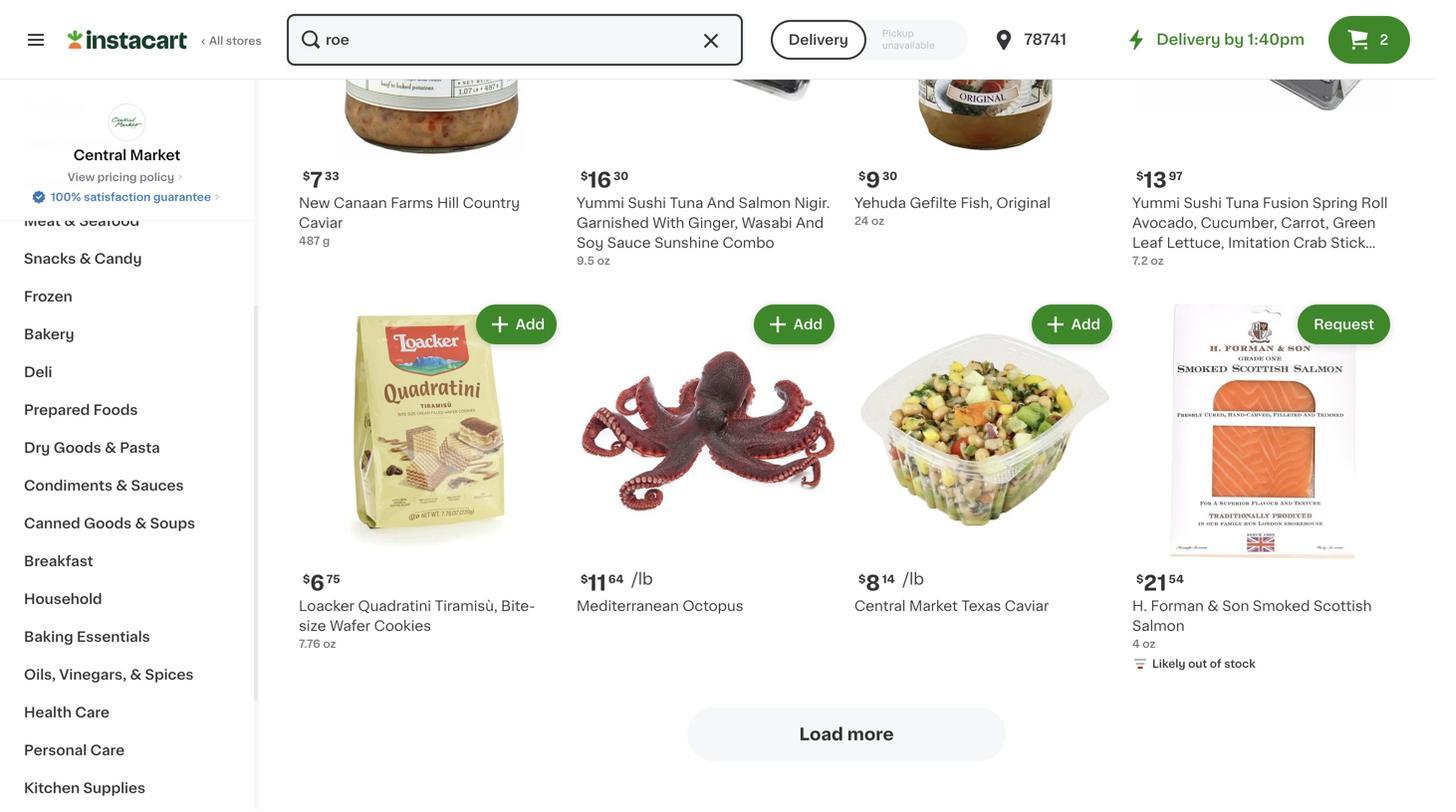 Task type: describe. For each thing, give the bounding box(es) containing it.
with inside yummi sushi tuna and salmon nigir. garnished with ginger, wasabi and soy sauce sunshine combo 9.5 oz
[[653, 216, 685, 230]]

sushi for cucumber,
[[1184, 196, 1222, 210]]

son
[[1222, 599, 1249, 613]]

1 horizontal spatial and
[[796, 216, 824, 230]]

dry goods & pasta link
[[12, 429, 242, 467]]

central market link
[[73, 104, 181, 165]]

and inside yummi sushi tuna fusion spring roll avocado, cucumber, carrot, green leaf lettuce, imitation crab stick and tuna rolled in rice paper, served with ponzu sauce
[[1132, 256, 1160, 270]]

kitchen supplies link
[[12, 770, 242, 808]]

$11.64 per pound element
[[577, 571, 839, 596]]

$ 9 30
[[858, 170, 897, 191]]

personal care link
[[12, 732, 242, 770]]

central market texas caviar
[[854, 599, 1049, 613]]

canned goods & soups
[[24, 517, 195, 531]]

spices
[[145, 668, 194, 682]]

oz inside h. forman & son smoked scottish salmon 4 oz
[[1143, 639, 1156, 650]]

lettuce,
[[1167, 236, 1224, 250]]

new canaan farms hill country caviar 487 g
[[299, 196, 520, 246]]

bakery
[[24, 328, 74, 342]]

meat & seafood link
[[12, 202, 242, 240]]

tuna for and
[[670, 196, 703, 210]]

oz inside yummi sushi tuna and salmon nigir. garnished with ginger, wasabi and soy sauce sunshine combo 9.5 oz
[[597, 255, 610, 266]]

salmon inside h. forman & son smoked scottish salmon 4 oz
[[1132, 619, 1185, 633]]

21
[[1144, 573, 1167, 594]]

frozen link
[[12, 278, 242, 316]]

load
[[799, 726, 843, 743]]

$ for 13
[[1136, 171, 1144, 182]]

oz inside loacker quadratini tiramisù, bite- size wafer cookies 7.76 oz
[[323, 639, 336, 650]]

central market logo image
[[108, 104, 146, 141]]

ponzu
[[1221, 276, 1264, 290]]

original
[[996, 196, 1051, 210]]

breakfast
[[24, 555, 93, 569]]

add button for 8
[[1033, 307, 1110, 342]]

fish,
[[961, 196, 993, 210]]

add button for 11
[[756, 307, 833, 342]]

satisfaction
[[84, 192, 151, 203]]

rolled
[[1201, 256, 1246, 270]]

7.76
[[299, 639, 320, 650]]

health
[[24, 706, 72, 720]]

country
[[463, 196, 520, 210]]

care for health care
[[75, 706, 109, 720]]

market for central market texas caviar
[[909, 599, 958, 613]]

& inside h. forman & son smoked scottish salmon 4 oz
[[1207, 599, 1219, 613]]

prepared foods
[[24, 403, 138, 417]]

yehuda
[[854, 196, 906, 210]]

deli
[[24, 365, 52, 379]]

market for central market
[[130, 148, 181, 162]]

mediterranean octopus
[[577, 599, 743, 613]]

100% satisfaction guarantee
[[51, 192, 211, 203]]

& inside condiments & sauces link
[[116, 479, 128, 493]]

condiments & sauces link
[[12, 467, 242, 505]]

personal care
[[24, 744, 125, 758]]

2
[[1380, 33, 1388, 47]]

/lb for 8
[[903, 572, 924, 587]]

h.
[[1132, 599, 1147, 613]]

$ for 7
[[303, 171, 310, 182]]

7.2
[[1132, 255, 1148, 266]]

likely out of stock
[[1152, 659, 1256, 670]]

oz inside yehuda gefilte fish, original 24 oz
[[871, 216, 884, 226]]

caviar inside new canaan farms hill country caviar 487 g
[[299, 216, 343, 230]]

new
[[299, 196, 330, 210]]

stick
[[1331, 236, 1365, 250]]

dairy
[[24, 138, 63, 152]]

farms
[[391, 196, 433, 210]]

0 horizontal spatial and
[[707, 196, 735, 210]]

leaf
[[1132, 236, 1163, 250]]

h. forman & son smoked scottish salmon 4 oz
[[1132, 599, 1372, 650]]

seafood
[[79, 214, 139, 228]]

7.2 oz
[[1132, 255, 1164, 266]]

household link
[[12, 581, 242, 618]]

30 for 9
[[882, 171, 897, 182]]

forman
[[1151, 599, 1204, 613]]

78741 button
[[992, 12, 1112, 68]]

central for central market texas caviar
[[854, 599, 906, 613]]

scottish
[[1314, 599, 1372, 613]]

condiments & sauces
[[24, 479, 184, 493]]

sauce inside yummi sushi tuna and salmon nigir. garnished with ginger, wasabi and soy sauce sunshine combo 9.5 oz
[[607, 236, 651, 250]]

snacks & candy
[[24, 252, 142, 266]]

texas
[[961, 599, 1001, 613]]

salmon inside yummi sushi tuna and salmon nigir. garnished with ginger, wasabi and soy sauce sunshine combo 9.5 oz
[[738, 196, 791, 210]]

octopus
[[682, 599, 743, 613]]

request
[[1314, 318, 1374, 332]]

request button
[[1300, 307, 1388, 342]]

of
[[1210, 659, 1221, 670]]

yummi for yummi sushi tuna fusion spring roll avocado, cucumber, carrot, green leaf lettuce, imitation crab stick and tuna rolled in rice paper, served with ponzu sauce
[[1132, 196, 1180, 210]]

add for 8
[[1071, 318, 1100, 332]]

condiments
[[24, 479, 113, 493]]

prepared
[[24, 403, 90, 417]]

9
[[866, 170, 880, 191]]

& inside oils, vinegars, & spices "link"
[[130, 668, 142, 682]]

& inside snacks & candy 'link'
[[79, 252, 91, 266]]

100%
[[51, 192, 81, 203]]

snacks & candy link
[[12, 240, 242, 278]]

33
[[325, 171, 339, 182]]

$ 7 33
[[303, 170, 339, 191]]

delivery by 1:40pm
[[1156, 32, 1305, 47]]

mediterranean
[[577, 599, 679, 613]]

goods for canned
[[84, 517, 132, 531]]

75
[[326, 574, 340, 585]]

more
[[847, 726, 894, 743]]

candy
[[94, 252, 142, 266]]

sauces
[[131, 479, 184, 493]]

$ for 9
[[858, 171, 866, 182]]

sunshine
[[654, 236, 719, 250]]

yummi sushi tuna and salmon nigir. garnished with ginger, wasabi and soy sauce sunshine combo 9.5 oz
[[577, 196, 830, 266]]

wasabi
[[742, 216, 792, 230]]

8
[[866, 573, 880, 594]]

eggs
[[81, 138, 117, 152]]

stock
[[1224, 659, 1256, 670]]



Task type: locate. For each thing, give the bounding box(es) containing it.
soy
[[577, 236, 604, 250]]

tiramisù,
[[435, 599, 498, 613]]

0 horizontal spatial add button
[[478, 307, 555, 342]]

oz right 9.5
[[597, 255, 610, 266]]

produce
[[24, 101, 85, 115]]

$ inside $ 8 14 /lb
[[858, 574, 866, 585]]

$ left 33
[[303, 171, 310, 182]]

smoked
[[1253, 599, 1310, 613]]

central for central market
[[73, 148, 127, 162]]

$ inside $ 16 30
[[581, 171, 588, 182]]

1 horizontal spatial delivery
[[1156, 32, 1221, 47]]

with
[[653, 216, 685, 230], [1185, 276, 1217, 290]]

sushi up "lettuce,"
[[1184, 196, 1222, 210]]

1 vertical spatial market
[[909, 599, 958, 613]]

kitchen
[[24, 782, 80, 796]]

0 horizontal spatial tuna
[[670, 196, 703, 210]]

$ for 21
[[1136, 574, 1144, 585]]

$ up garnished
[[581, 171, 588, 182]]

0 vertical spatial goods
[[54, 441, 101, 455]]

9.5
[[577, 255, 594, 266]]

wafer
[[330, 619, 370, 633]]

canned goods & soups link
[[12, 505, 242, 543]]

market up policy on the left top of page
[[130, 148, 181, 162]]

$ left 97
[[1136, 171, 1144, 182]]

1 vertical spatial caviar
[[1005, 599, 1049, 613]]

essentials
[[77, 630, 150, 644]]

pricing
[[97, 172, 137, 183]]

care inside health care link
[[75, 706, 109, 720]]

1 30 from the left
[[613, 171, 629, 182]]

0 vertical spatial care
[[75, 706, 109, 720]]

market inside "product" group
[[909, 599, 958, 613]]

salmon up wasabi
[[738, 196, 791, 210]]

$ 8 14 /lb
[[858, 572, 924, 594]]

24
[[854, 216, 869, 226]]

green
[[1333, 216, 1376, 230]]

2 30 from the left
[[882, 171, 897, 182]]

product group containing 11
[[577, 301, 839, 616]]

imitation
[[1228, 236, 1290, 250]]

deli link
[[12, 354, 242, 391]]

$ for 16
[[581, 171, 588, 182]]

1 /lb from the left
[[632, 572, 653, 587]]

2 horizontal spatial add
[[1071, 318, 1100, 332]]

market inside central market link
[[130, 148, 181, 162]]

/lb inside $ 11 64 /lb
[[632, 572, 653, 587]]

2 add from the left
[[793, 318, 823, 332]]

sauce
[[607, 236, 651, 250], [1267, 276, 1311, 290]]

pasta
[[120, 441, 160, 455]]

all stores link
[[68, 12, 263, 68]]

avocado,
[[1132, 216, 1197, 230]]

0 vertical spatial sauce
[[607, 236, 651, 250]]

2 sushi from the left
[[1184, 196, 1222, 210]]

1 vertical spatial salmon
[[1132, 619, 1185, 633]]

& left sauces
[[116, 479, 128, 493]]

central down "8"
[[854, 599, 906, 613]]

54
[[1169, 574, 1184, 585]]

and down leaf
[[1132, 256, 1160, 270]]

78741
[[1024, 32, 1067, 47]]

$ inside $ 13 97
[[1136, 171, 1144, 182]]

with inside yummi sushi tuna fusion spring roll avocado, cucumber, carrot, green leaf lettuce, imitation crab stick and tuna rolled in rice paper, served with ponzu sauce
[[1185, 276, 1217, 290]]

0 vertical spatial caviar
[[299, 216, 343, 230]]

$ for 8
[[858, 574, 866, 585]]

by
[[1224, 32, 1244, 47]]

garnished
[[577, 216, 649, 230]]

dairy & eggs link
[[12, 126, 242, 164]]

central inside "product" group
[[854, 599, 906, 613]]

sushi inside yummi sushi tuna and salmon nigir. garnished with ginger, wasabi and soy sauce sunshine combo 9.5 oz
[[628, 196, 666, 210]]

stores
[[226, 35, 262, 46]]

sushi up garnished
[[628, 196, 666, 210]]

& left pasta
[[105, 441, 116, 455]]

sauce down rice
[[1267, 276, 1311, 290]]

dairy & eggs
[[24, 138, 117, 152]]

1 horizontal spatial caviar
[[1005, 599, 1049, 613]]

delivery for delivery by 1:40pm
[[1156, 32, 1221, 47]]

view
[[68, 172, 95, 183]]

0 horizontal spatial yummi
[[577, 196, 624, 210]]

& inside meat & seafood "link"
[[64, 214, 76, 228]]

product group containing 8
[[854, 301, 1116, 616]]

0 horizontal spatial /lb
[[632, 572, 653, 587]]

frozen
[[24, 290, 72, 304]]

1 add button from the left
[[478, 307, 555, 342]]

tuna down "lettuce,"
[[1164, 256, 1198, 270]]

$ inside $ 7 33
[[303, 171, 310, 182]]

& inside dairy & eggs 'link'
[[66, 138, 78, 152]]

oz right 7.2
[[1151, 255, 1164, 266]]

2 product group from the left
[[577, 301, 839, 616]]

paper,
[[1300, 256, 1344, 270]]

& inside dry goods & pasta link
[[105, 441, 116, 455]]

with down rolled
[[1185, 276, 1217, 290]]

1 horizontal spatial add
[[793, 318, 823, 332]]

0 horizontal spatial sushi
[[628, 196, 666, 210]]

/lb right 64 at the left of the page
[[632, 572, 653, 587]]

goods for dry
[[54, 441, 101, 455]]

product group containing 21
[[1132, 301, 1394, 676]]

2 horizontal spatial add button
[[1033, 307, 1110, 342]]

add for 11
[[793, 318, 823, 332]]

delivery button
[[771, 20, 866, 60]]

$ up h.
[[1136, 574, 1144, 585]]

$ up yehuda at the top right of the page
[[858, 171, 866, 182]]

dry
[[24, 441, 50, 455]]

yummi
[[577, 196, 624, 210], [1132, 196, 1180, 210]]

30
[[613, 171, 629, 182], [882, 171, 897, 182]]

1 horizontal spatial sushi
[[1184, 196, 1222, 210]]

0 vertical spatial market
[[130, 148, 181, 162]]

1:40pm
[[1248, 32, 1305, 47]]

1 vertical spatial care
[[90, 744, 125, 758]]

0 vertical spatial central
[[73, 148, 127, 162]]

1 horizontal spatial central
[[854, 599, 906, 613]]

goods down condiments & sauces at the bottom
[[84, 517, 132, 531]]

central market
[[73, 148, 181, 162]]

0 horizontal spatial market
[[130, 148, 181, 162]]

tuna up ginger, at the top of the page
[[670, 196, 703, 210]]

0 horizontal spatial caviar
[[299, 216, 343, 230]]

ginger,
[[688, 216, 738, 230]]

2 add button from the left
[[756, 307, 833, 342]]

policy
[[139, 172, 174, 183]]

yummi inside yummi sushi tuna fusion spring roll avocado, cucumber, carrot, green leaf lettuce, imitation crab stick and tuna rolled in rice paper, served with ponzu sauce
[[1132, 196, 1180, 210]]

& inside "canned goods & soups" link
[[135, 517, 147, 531]]

view pricing policy
[[68, 172, 174, 183]]

4 product group from the left
[[1132, 301, 1394, 676]]

delivery inside button
[[788, 33, 848, 47]]

1 vertical spatial and
[[796, 216, 824, 230]]

sauce inside yummi sushi tuna fusion spring roll avocado, cucumber, carrot, green leaf lettuce, imitation crab stick and tuna rolled in rice paper, served with ponzu sauce
[[1267, 276, 1311, 290]]

1 horizontal spatial market
[[909, 599, 958, 613]]

sauce down garnished
[[607, 236, 651, 250]]

supplies
[[83, 782, 145, 796]]

1 horizontal spatial salmon
[[1132, 619, 1185, 633]]

product group
[[299, 301, 561, 652], [577, 301, 839, 616], [854, 301, 1116, 616], [1132, 301, 1394, 676]]

and down nigir.
[[796, 216, 824, 230]]

2 horizontal spatial tuna
[[1225, 196, 1259, 210]]

$ inside $ 21 54
[[1136, 574, 1144, 585]]

goods down prepared foods
[[54, 441, 101, 455]]

& left the spices
[[130, 668, 142, 682]]

$ 6 75
[[303, 573, 340, 594]]

$ 21 54
[[1136, 573, 1184, 594]]

2 vertical spatial and
[[1132, 256, 1160, 270]]

30 for 16
[[613, 171, 629, 182]]

guarantee
[[153, 192, 211, 203]]

$ for 11
[[581, 574, 588, 585]]

meat
[[24, 214, 61, 228]]

1 vertical spatial sauce
[[1267, 276, 1311, 290]]

30 right '16'
[[613, 171, 629, 182]]

3 add button from the left
[[1033, 307, 1110, 342]]

sushi
[[628, 196, 666, 210], [1184, 196, 1222, 210]]

tuna inside yummi sushi tuna and salmon nigir. garnished with ginger, wasabi and soy sauce sunshine combo 9.5 oz
[[670, 196, 703, 210]]

oz right 24
[[871, 216, 884, 226]]

soups
[[150, 517, 195, 531]]

yummi inside yummi sushi tuna and salmon nigir. garnished with ginger, wasabi and soy sauce sunshine combo 9.5 oz
[[577, 196, 624, 210]]

quadratini
[[358, 599, 431, 613]]

6
[[310, 573, 324, 594]]

delivery for delivery
[[788, 33, 848, 47]]

1 vertical spatial central
[[854, 599, 906, 613]]

2 horizontal spatial and
[[1132, 256, 1160, 270]]

1 horizontal spatial sauce
[[1267, 276, 1311, 290]]

oz right 4
[[1143, 639, 1156, 650]]

baking essentials
[[24, 630, 150, 644]]

0 horizontal spatial central
[[73, 148, 127, 162]]

1 horizontal spatial 30
[[882, 171, 897, 182]]

/lb right 14
[[903, 572, 924, 587]]

1 sushi from the left
[[628, 196, 666, 210]]

central up pricing
[[73, 148, 127, 162]]

1 horizontal spatial yummi
[[1132, 196, 1180, 210]]

sushi inside yummi sushi tuna fusion spring roll avocado, cucumber, carrot, green leaf lettuce, imitation crab stick and tuna rolled in rice paper, served with ponzu sauce
[[1184, 196, 1222, 210]]

caviar
[[299, 216, 343, 230], [1005, 599, 1049, 613]]

sushi for with
[[628, 196, 666, 210]]

0 horizontal spatial 30
[[613, 171, 629, 182]]

0 horizontal spatial salmon
[[738, 196, 791, 210]]

yummi for yummi sushi tuna and salmon nigir. garnished with ginger, wasabi and soy sauce sunshine combo 9.5 oz
[[577, 196, 624, 210]]

3 product group from the left
[[854, 301, 1116, 616]]

loacker
[[299, 599, 354, 613]]

all stores
[[209, 35, 262, 46]]

& left "eggs"
[[66, 138, 78, 152]]

1 yummi from the left
[[577, 196, 624, 210]]

$ inside $ 9 30
[[858, 171, 866, 182]]

tuna up cucumber,
[[1225, 196, 1259, 210]]

30 right 9
[[882, 171, 897, 182]]

$8.14 per pound element
[[854, 571, 1116, 596]]

0 horizontal spatial with
[[653, 216, 685, 230]]

30 inside $ 16 30
[[613, 171, 629, 182]]

7
[[310, 170, 323, 191]]

/lb inside $ 8 14 /lb
[[903, 572, 924, 587]]

service type group
[[771, 20, 968, 60]]

$ inside $ 6 75
[[303, 574, 310, 585]]

1 horizontal spatial add button
[[756, 307, 833, 342]]

caviar up g
[[299, 216, 343, 230]]

care inside personal care link
[[90, 744, 125, 758]]

$ left 64 at the left of the page
[[581, 574, 588, 585]]

1 horizontal spatial /lb
[[903, 572, 924, 587]]

0 horizontal spatial sauce
[[607, 236, 651, 250]]

meat & seafood
[[24, 214, 139, 228]]

with up sunshine
[[653, 216, 685, 230]]

yummi up avocado,
[[1132, 196, 1180, 210]]

& left "soups"
[[135, 517, 147, 531]]

add button
[[478, 307, 555, 342], [756, 307, 833, 342], [1033, 307, 1110, 342]]

13
[[1144, 170, 1167, 191]]

snacks
[[24, 252, 76, 266]]

100% satisfaction guarantee button
[[31, 185, 223, 205]]

gefilte
[[910, 196, 957, 210]]

$ for 6
[[303, 574, 310, 585]]

care down vinegars,
[[75, 706, 109, 720]]

health care
[[24, 706, 109, 720]]

oils, vinegars, & spices link
[[12, 656, 242, 694]]

2 /lb from the left
[[903, 572, 924, 587]]

1 vertical spatial with
[[1185, 276, 1217, 290]]

breakfast link
[[12, 543, 242, 581]]

1 vertical spatial goods
[[84, 517, 132, 531]]

3 add from the left
[[1071, 318, 1100, 332]]

0 vertical spatial salmon
[[738, 196, 791, 210]]

30 inside $ 9 30
[[882, 171, 897, 182]]

cucumber,
[[1201, 216, 1277, 230]]

vinegars,
[[59, 668, 127, 682]]

1 add from the left
[[516, 318, 545, 332]]

served
[[1132, 276, 1182, 290]]

oz right 7.76
[[323, 639, 336, 650]]

salmon down h.
[[1132, 619, 1185, 633]]

$ 11 64 /lb
[[581, 572, 653, 594]]

tuna for fusion
[[1225, 196, 1259, 210]]

spring
[[1312, 196, 1358, 210]]

$ inside $ 11 64 /lb
[[581, 574, 588, 585]]

1 horizontal spatial with
[[1185, 276, 1217, 290]]

care for personal care
[[90, 744, 125, 758]]

& left candy
[[79, 252, 91, 266]]

$ left 75
[[303, 574, 310, 585]]

4
[[1132, 639, 1140, 650]]

1 product group from the left
[[299, 301, 561, 652]]

care up supplies on the bottom
[[90, 744, 125, 758]]

None search field
[[285, 12, 745, 68]]

and
[[707, 196, 735, 210], [796, 216, 824, 230], [1132, 256, 1160, 270]]

& down 100%
[[64, 214, 76, 228]]

delivery by 1:40pm link
[[1125, 28, 1305, 52]]

cookies
[[374, 619, 431, 633]]

all
[[209, 35, 223, 46]]

oils,
[[24, 668, 56, 682]]

product group containing 6
[[299, 301, 561, 652]]

1 horizontal spatial tuna
[[1164, 256, 1198, 270]]

rice
[[1265, 256, 1297, 270]]

487
[[299, 235, 320, 246]]

/lb for 11
[[632, 572, 653, 587]]

market left texas
[[909, 599, 958, 613]]

$ left 14
[[858, 574, 866, 585]]

hill
[[437, 196, 459, 210]]

salmon
[[738, 196, 791, 210], [1132, 619, 1185, 633]]

2 button
[[1328, 16, 1410, 64]]

combo
[[722, 236, 774, 250]]

$
[[303, 171, 310, 182], [581, 171, 588, 182], [858, 171, 866, 182], [1136, 171, 1144, 182], [303, 574, 310, 585], [581, 574, 588, 585], [858, 574, 866, 585], [1136, 574, 1144, 585]]

and up ginger, at the top of the page
[[707, 196, 735, 210]]

0 horizontal spatial delivery
[[788, 33, 848, 47]]

load more button
[[687, 708, 1006, 762]]

0 horizontal spatial add
[[516, 318, 545, 332]]

Search field
[[287, 14, 743, 66]]

instacart logo image
[[68, 28, 187, 52]]

caviar right texas
[[1005, 599, 1049, 613]]

2 yummi from the left
[[1132, 196, 1180, 210]]

& left son
[[1207, 599, 1219, 613]]

yummi down '16'
[[577, 196, 624, 210]]

0 vertical spatial and
[[707, 196, 735, 210]]

0 vertical spatial with
[[653, 216, 685, 230]]



Task type: vqa. For each thing, say whether or not it's contained in the screenshot.


